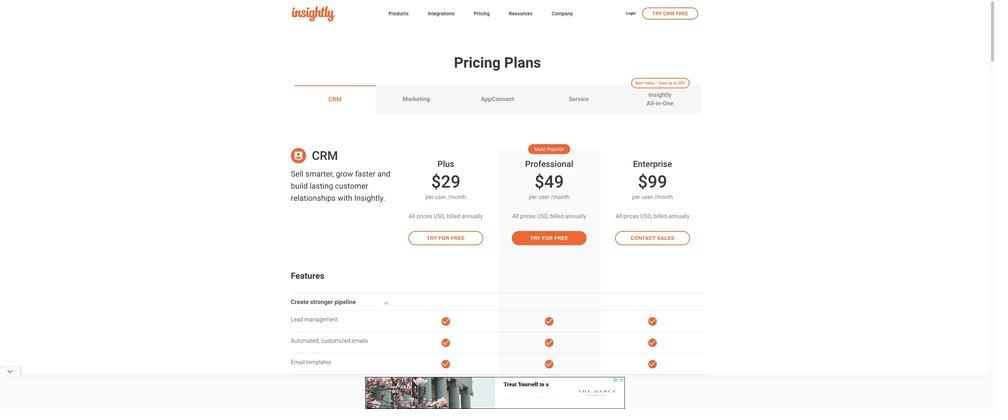 Task type: locate. For each thing, give the bounding box(es) containing it.
$ inside $ 49 per user /month
[[535, 172, 545, 192]]

all prices usd, billed annually down $ 49 per user /month
[[513, 213, 587, 220]]

usd, up contact
[[641, 213, 653, 220]]

all prices usd, billed annually for 99
[[616, 213, 690, 220]]

0 horizontal spatial usd,
[[434, 213, 446, 220]]

try for free link
[[403, 232, 489, 264], [507, 232, 593, 264]]

0 horizontal spatial all prices usd, billed annually
[[409, 213, 483, 220]]

0 horizontal spatial per
[[426, 194, 434, 201]]

2 try for free from the left
[[531, 236, 569, 241]]

0 vertical spatial pricing
[[474, 11, 490, 16]]

create stronger pipeline
[[291, 299, 356, 306]]

3 prices from the left
[[624, 213, 640, 220]]

usd, down $ 29 per user /month
[[434, 213, 446, 220]]

insightly.
[[355, 194, 386, 203]]

user down 29
[[435, 194, 446, 201]]

company
[[552, 11, 573, 16]]

all prices usd, billed annually down $ 29 per user /month
[[409, 213, 483, 220]]

billed for 99
[[654, 213, 668, 220]]

3 /month from the left
[[655, 194, 674, 201]]

free
[[676, 11, 689, 16]]

/month inside $ 49 per user /month
[[551, 194, 570, 201]]

pricing
[[474, 11, 490, 16], [454, 54, 501, 71]]

for for 1st try for free button from left
[[439, 236, 450, 241]]

user inside $ 99 per user /month
[[642, 194, 653, 201]]

company link
[[552, 9, 573, 19]]

per inside $ 29 per user /month
[[426, 194, 434, 201]]

insightly
[[649, 91, 672, 99]]

2 annually from the left
[[566, 213, 587, 220]]

0 horizontal spatial prices
[[417, 213, 433, 220]]

2 prices from the left
[[521, 213, 536, 220]]

email
[[291, 360, 305, 366]]

features
[[291, 271, 325, 281]]

1 horizontal spatial prices
[[521, 213, 536, 220]]

2 billed from the left
[[551, 213, 564, 220]]

2 horizontal spatial $
[[639, 172, 648, 192]]

1 horizontal spatial try for free link
[[507, 232, 593, 264]]

3 all prices usd, billed annually from the left
[[616, 213, 690, 220]]

crm inside try crm free button
[[664, 11, 675, 16]]

value
[[645, 81, 655, 85]]

1 /month from the left
[[448, 194, 467, 201]]

2 usd, from the left
[[537, 213, 549, 220]]

/month inside $ 99 per user /month
[[655, 194, 674, 201]]

2 horizontal spatial all prices usd, billed annually
[[616, 213, 690, 220]]

crm
[[664, 11, 675, 16], [329, 96, 342, 103], [312, 149, 338, 163]]

user for 99
[[642, 194, 653, 201]]

2 all prices usd, billed annually from the left
[[513, 213, 587, 220]]

3 all from the left
[[616, 213, 623, 220]]

1 horizontal spatial try for free
[[531, 236, 569, 241]]

1 billed from the left
[[447, 213, 461, 220]]

$ for 29
[[432, 172, 441, 192]]

0 horizontal spatial free
[[451, 236, 465, 241]]

1 horizontal spatial usd,
[[537, 213, 549, 220]]

try inside button
[[653, 11, 662, 16]]

0 horizontal spatial for
[[439, 236, 450, 241]]

per inside $ 99 per user /month
[[633, 194, 641, 201]]

for
[[439, 236, 450, 241], [542, 236, 553, 241]]

pricing for pricing plans
[[454, 54, 501, 71]]

stronger
[[310, 299, 333, 306]]

$ for 49
[[535, 172, 545, 192]]

annually for 49
[[566, 213, 587, 220]]

1 horizontal spatial all prices usd, billed annually
[[513, 213, 587, 220]]

2 horizontal spatial prices
[[624, 213, 640, 220]]

crm icon image
[[291, 148, 306, 164]]

1 for from the left
[[439, 236, 450, 241]]

3 annually from the left
[[669, 213, 690, 220]]

billed down $ 29 per user /month
[[447, 213, 461, 220]]

email templates
[[291, 360, 331, 366]]

0 vertical spatial crm
[[664, 11, 675, 16]]

0 horizontal spatial try for free link
[[403, 232, 489, 264]]

/month down 99
[[655, 194, 674, 201]]

0 horizontal spatial $
[[432, 172, 441, 192]]

in-
[[656, 100, 663, 107]]

1 vertical spatial pricing
[[454, 54, 501, 71]]

user down 49
[[539, 194, 550, 201]]

try for free
[[427, 236, 465, 241], [531, 236, 569, 241]]

login link
[[627, 11, 636, 17]]

usd, for 29
[[434, 213, 446, 220]]

1 horizontal spatial annually
[[566, 213, 587, 220]]

2 horizontal spatial annually
[[669, 213, 690, 220]]

/month for 49
[[551, 194, 570, 201]]

2 horizontal spatial all
[[616, 213, 623, 220]]

crm inside crm link
[[329, 96, 342, 103]]

billed up the sales
[[654, 213, 668, 220]]

$ down plus
[[432, 172, 441, 192]]

2 for from the left
[[542, 236, 553, 241]]

/month for 29
[[448, 194, 467, 201]]

2 horizontal spatial user
[[642, 194, 653, 201]]

try for free button
[[409, 232, 484, 246], [512, 232, 587, 246]]

3 billed from the left
[[654, 213, 668, 220]]

3 usd, from the left
[[641, 213, 653, 220]]

try
[[653, 11, 662, 16], [427, 236, 437, 241], [531, 236, 541, 241]]

1 horizontal spatial user
[[539, 194, 550, 201]]

1 horizontal spatial for
[[542, 236, 553, 241]]

1 horizontal spatial billed
[[551, 213, 564, 220]]

$ inside $ 99 per user /month
[[639, 172, 648, 192]]

3 per from the left
[[633, 194, 641, 201]]

1 horizontal spatial free
[[555, 236, 569, 241]]

marketing link
[[376, 86, 457, 114]]

2 user from the left
[[539, 194, 550, 201]]

all for 99
[[616, 213, 623, 220]]

billed down $ 49 per user /month
[[551, 213, 564, 220]]

3 $ from the left
[[639, 172, 648, 192]]

2 per from the left
[[529, 194, 537, 201]]

1 horizontal spatial all
[[513, 213, 519, 220]]

user down 99
[[642, 194, 653, 201]]

/month down 49
[[551, 194, 570, 201]]

insightly logo link
[[292, 6, 377, 21]]

1 annually from the left
[[462, 213, 483, 220]]

usd,
[[434, 213, 446, 220], [537, 213, 549, 220], [641, 213, 653, 220]]

user inside $ 49 per user /month
[[539, 194, 550, 201]]

relationships
[[291, 194, 336, 203]]

1 usd, from the left
[[434, 213, 446, 220]]

3 user from the left
[[642, 194, 653, 201]]

all prices usd, billed annually
[[409, 213, 483, 220], [513, 213, 587, 220], [616, 213, 690, 220]]

try crm free link
[[643, 7, 699, 19]]

$ 29 per user /month
[[426, 172, 467, 201]]

pricing link
[[474, 9, 490, 19]]

$ down enterprise
[[639, 172, 648, 192]]

per inside $ 49 per user /month
[[529, 194, 537, 201]]

contact
[[631, 236, 656, 241]]

user inside $ 29 per user /month
[[435, 194, 446, 201]]

0 horizontal spatial try for free
[[427, 236, 465, 241]]

plus
[[438, 159, 455, 169]]

1 prices from the left
[[417, 213, 433, 220]]

/month down 29
[[448, 194, 467, 201]]

2 horizontal spatial try
[[653, 11, 662, 16]]

1 horizontal spatial try for free button
[[512, 232, 587, 246]]

all prices usd, billed annually up contact sales button
[[616, 213, 690, 220]]

1 horizontal spatial per
[[529, 194, 537, 201]]

1 all prices usd, billed annually from the left
[[409, 213, 483, 220]]

–
[[656, 81, 658, 85]]

login
[[627, 11, 636, 16]]

2 /month from the left
[[551, 194, 570, 201]]

1 horizontal spatial try
[[531, 236, 541, 241]]

0 horizontal spatial /month
[[448, 194, 467, 201]]

0 horizontal spatial try for free button
[[409, 232, 484, 246]]

2 $ from the left
[[535, 172, 545, 192]]

automated, customized emails
[[291, 338, 368, 345]]

most popular
[[535, 146, 565, 152]]

prices
[[417, 213, 433, 220], [521, 213, 536, 220], [624, 213, 640, 220]]

contact sales button
[[616, 232, 691, 246]]

0 horizontal spatial user
[[435, 194, 446, 201]]

2 all from the left
[[513, 213, 519, 220]]

1 per from the left
[[426, 194, 434, 201]]

try crm free
[[653, 11, 689, 16]]

annually
[[462, 213, 483, 220], [566, 213, 587, 220], [669, 213, 690, 220]]

billed for 29
[[447, 213, 461, 220]]

2 horizontal spatial /month
[[655, 194, 674, 201]]

1 $ from the left
[[432, 172, 441, 192]]

99
[[648, 172, 668, 192]]

usd, down $ 49 per user /month
[[537, 213, 549, 220]]

0 horizontal spatial annually
[[462, 213, 483, 220]]

$ down professional
[[535, 172, 545, 192]]

2 horizontal spatial per
[[633, 194, 641, 201]]

0 horizontal spatial billed
[[447, 213, 461, 220]]

pricing plans
[[454, 54, 542, 71]]

/month
[[448, 194, 467, 201], [551, 194, 570, 201], [655, 194, 674, 201]]

1 try for free link from the left
[[403, 232, 489, 264]]

/month inside $ 29 per user /month
[[448, 194, 467, 201]]

user
[[435, 194, 446, 201], [539, 194, 550, 201], [642, 194, 653, 201]]

free
[[451, 236, 465, 241], [555, 236, 569, 241]]

0 horizontal spatial all
[[409, 213, 416, 220]]

billed
[[447, 213, 461, 220], [551, 213, 564, 220], [654, 213, 668, 220]]

$ 99 per user /month
[[633, 172, 674, 201]]

resources
[[509, 11, 533, 16]]

1 all from the left
[[409, 213, 416, 220]]

$ inside $ 29 per user /month
[[432, 172, 441, 192]]

all
[[409, 213, 416, 220], [513, 213, 519, 220], [616, 213, 623, 220]]

$
[[432, 172, 441, 192], [535, 172, 545, 192], [639, 172, 648, 192]]

2 horizontal spatial billed
[[654, 213, 668, 220]]

1 user from the left
[[435, 194, 446, 201]]

service
[[569, 96, 589, 103]]

1 vertical spatial crm
[[329, 96, 342, 103]]

1 horizontal spatial $
[[535, 172, 545, 192]]

2 horizontal spatial usd,
[[641, 213, 653, 220]]

per
[[426, 194, 434, 201], [529, 194, 537, 201], [633, 194, 641, 201]]

1 horizontal spatial /month
[[551, 194, 570, 201]]

automated,
[[291, 338, 320, 345]]



Task type: vqa. For each thing, say whether or not it's contained in the screenshot.
'free'
yes



Task type: describe. For each thing, give the bounding box(es) containing it.
create
[[291, 299, 309, 306]]

annually for 29
[[462, 213, 483, 220]]

30%
[[679, 81, 686, 85]]

templates
[[306, 360, 331, 366]]

best
[[636, 81, 644, 85]]

enterprise
[[634, 159, 673, 169]]

grow
[[336, 170, 353, 179]]

products and bundles tab list
[[295, 78, 701, 114]]

appconnect
[[481, 96, 515, 103]]

management
[[305, 317, 338, 324]]

1 try for free from the left
[[427, 236, 465, 241]]

49
[[545, 172, 564, 192]]

prices for 99
[[624, 213, 640, 220]]

sales
[[658, 236, 675, 241]]

2 try for free link from the left
[[507, 232, 593, 264]]

$ for 99
[[639, 172, 648, 192]]

sell
[[291, 170, 304, 179]]

lead
[[291, 317, 303, 324]]

integrations link
[[428, 9, 455, 19]]

emails
[[352, 338, 368, 345]]

billed for 49
[[551, 213, 564, 220]]

marketing
[[403, 96, 430, 103]]

contact sales link
[[610, 232, 696, 264]]

chevron up image
[[382, 300, 391, 308]]

one
[[663, 100, 674, 107]]

plans
[[505, 54, 542, 71]]

lasting
[[310, 182, 333, 191]]

1 try for free button from the left
[[409, 232, 484, 246]]

prices for 49
[[521, 213, 536, 220]]

all prices usd, billed annually for 49
[[513, 213, 587, 220]]

popular
[[547, 146, 565, 152]]

user for 29
[[435, 194, 446, 201]]

all for 29
[[409, 213, 416, 220]]

/month for 99
[[655, 194, 674, 201]]

per for 49
[[529, 194, 537, 201]]

2 free from the left
[[555, 236, 569, 241]]

pricing for pricing
[[474, 11, 490, 16]]

for for second try for free button from left
[[542, 236, 553, 241]]

per for 99
[[633, 194, 641, 201]]

user for 49
[[539, 194, 550, 201]]

0 horizontal spatial try
[[427, 236, 437, 241]]

service link
[[539, 86, 620, 114]]

integrations
[[428, 11, 455, 16]]

save
[[659, 81, 668, 85]]

to
[[674, 81, 678, 85]]

per for 29
[[426, 194, 434, 201]]

usd, for 99
[[641, 213, 653, 220]]

1 free from the left
[[451, 236, 465, 241]]

2 try for free button from the left
[[512, 232, 587, 246]]

build
[[291, 182, 308, 191]]

prices for 29
[[417, 213, 433, 220]]

insightly all-in-one
[[647, 91, 674, 107]]

29
[[441, 172, 461, 192]]

annually for 99
[[669, 213, 690, 220]]

products link
[[389, 9, 409, 19]]

professional
[[526, 159, 574, 169]]

all-
[[647, 100, 656, 107]]

up
[[669, 81, 673, 85]]

best value – save up to 30%
[[636, 81, 686, 85]]

insightly logo image
[[292, 6, 335, 21]]

with
[[338, 194, 353, 203]]

customer
[[335, 182, 368, 191]]

contact sales
[[631, 236, 675, 241]]

lead management
[[291, 317, 338, 324]]

products
[[389, 11, 409, 16]]

resources link
[[509, 9, 533, 19]]

$ 49 per user /month
[[529, 172, 570, 201]]

customized
[[321, 338, 350, 345]]

all for 49
[[513, 213, 519, 220]]

crm link
[[295, 86, 376, 114]]

try crm free button
[[643, 7, 699, 19]]

most
[[535, 146, 546, 152]]

usd, for 49
[[537, 213, 549, 220]]

smarter,
[[306, 170, 334, 179]]

and
[[378, 170, 391, 179]]

pipeline
[[335, 299, 356, 306]]

sell smarter, grow faster and build lasting customer relationships with insightly.
[[291, 170, 391, 203]]

2 vertical spatial crm
[[312, 149, 338, 163]]

faster
[[355, 170, 376, 179]]

appconnect link
[[457, 86, 539, 114]]

all prices usd, billed annually for 29
[[409, 213, 483, 220]]



